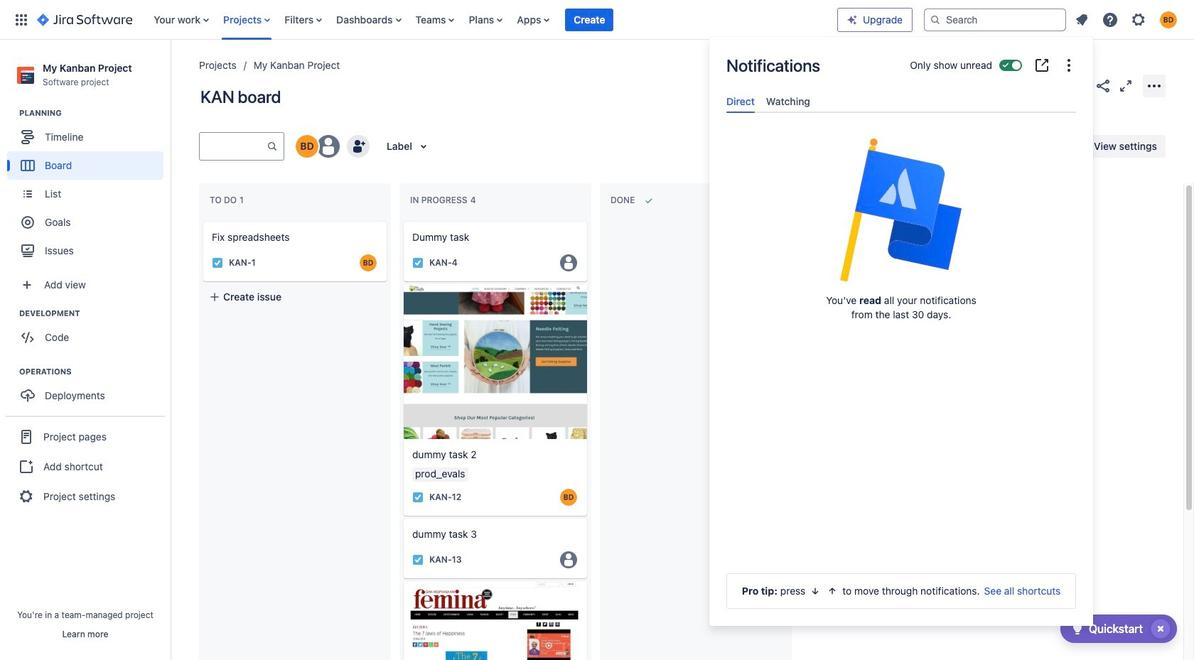 Task type: locate. For each thing, give the bounding box(es) containing it.
dismiss quickstart image
[[1150, 618, 1173, 641]]

sidebar navigation image
[[155, 57, 186, 85]]

None search field
[[925, 8, 1067, 31]]

2 vertical spatial heading
[[19, 366, 170, 378]]

heading for operations icon
[[19, 366, 170, 378]]

banner
[[0, 0, 1195, 40]]

task image for in progress element
[[412, 257, 424, 269]]

star kan board image
[[1072, 77, 1090, 94]]

group for development icon
[[7, 308, 170, 356]]

0 horizontal spatial create issue image
[[193, 212, 211, 229]]

2 task image from the left
[[412, 257, 424, 269]]

1 vertical spatial task image
[[412, 554, 424, 566]]

in progress element
[[410, 195, 479, 206]]

1 create issue image from the left
[[193, 212, 211, 229]]

search image
[[930, 14, 942, 25]]

jira software image
[[37, 11, 132, 28], [37, 11, 132, 28]]

0 vertical spatial task image
[[412, 492, 424, 503]]

dialog
[[710, 37, 1094, 627]]

1 task image from the top
[[412, 492, 424, 503]]

task image down to do element
[[212, 257, 223, 269]]

1 horizontal spatial create issue image
[[394, 212, 411, 229]]

list item
[[566, 0, 614, 39]]

1 horizontal spatial task image
[[412, 257, 424, 269]]

Search field
[[925, 8, 1067, 31]]

1 vertical spatial heading
[[19, 308, 170, 319]]

task image
[[412, 492, 424, 503], [412, 554, 424, 566]]

1 heading from the top
[[19, 108, 170, 119]]

open notifications in a new tab image
[[1034, 57, 1051, 74]]

create issue image down in progress element
[[394, 212, 411, 229]]

list
[[147, 0, 838, 39], [1070, 7, 1186, 32]]

create issue image
[[193, 212, 211, 229], [394, 212, 411, 229]]

goal image
[[21, 216, 34, 229]]

0 vertical spatial heading
[[19, 108, 170, 119]]

create issue image down to do element
[[193, 212, 211, 229]]

group for planning icon
[[7, 108, 170, 270]]

heading
[[19, 108, 170, 119], [19, 308, 170, 319], [19, 366, 170, 378]]

help image
[[1102, 11, 1119, 28]]

settings image
[[1131, 11, 1148, 28]]

1 task image from the left
[[212, 257, 223, 269]]

3 heading from the top
[[19, 366, 170, 378]]

0 horizontal spatial task image
[[212, 257, 223, 269]]

create issue image for in progress element
[[394, 212, 411, 229]]

planning image
[[2, 105, 19, 122]]

notifications image
[[1074, 11, 1091, 28]]

task image
[[212, 257, 223, 269], [412, 257, 424, 269]]

group
[[7, 108, 170, 270], [7, 308, 170, 356], [7, 366, 170, 415], [6, 416, 165, 517]]

your profile and settings image
[[1161, 11, 1178, 28]]

tab list
[[721, 90, 1082, 113]]

tab panel
[[721, 113, 1082, 125]]

more actions image
[[1146, 77, 1163, 94]]

2 create issue image from the left
[[394, 212, 411, 229]]

2 heading from the top
[[19, 308, 170, 319]]

task image down in progress element
[[412, 257, 424, 269]]

heading for planning icon
[[19, 108, 170, 119]]

more image
[[1061, 57, 1078, 74]]



Task type: describe. For each thing, give the bounding box(es) containing it.
sidebar element
[[0, 40, 171, 661]]

create issue image for to do element
[[193, 212, 211, 229]]

1 horizontal spatial list
[[1070, 7, 1186, 32]]

to do element
[[210, 195, 247, 206]]

2 task image from the top
[[412, 554, 424, 566]]

add people image
[[350, 138, 367, 155]]

task image for to do element
[[212, 257, 223, 269]]

arrow down image
[[810, 586, 822, 597]]

arrow up image
[[827, 586, 839, 597]]

enter full screen image
[[1118, 77, 1135, 94]]

Search this board text field
[[200, 134, 267, 159]]

primary element
[[9, 0, 838, 39]]

heading for development icon
[[19, 308, 170, 319]]

development image
[[2, 305, 19, 322]]

0 horizontal spatial list
[[147, 0, 838, 39]]

operations image
[[2, 364, 19, 381]]

group for operations icon
[[7, 366, 170, 415]]

appswitcher icon image
[[13, 11, 30, 28]]



Task type: vqa. For each thing, say whether or not it's contained in the screenshot.
2nd column header from the right
no



